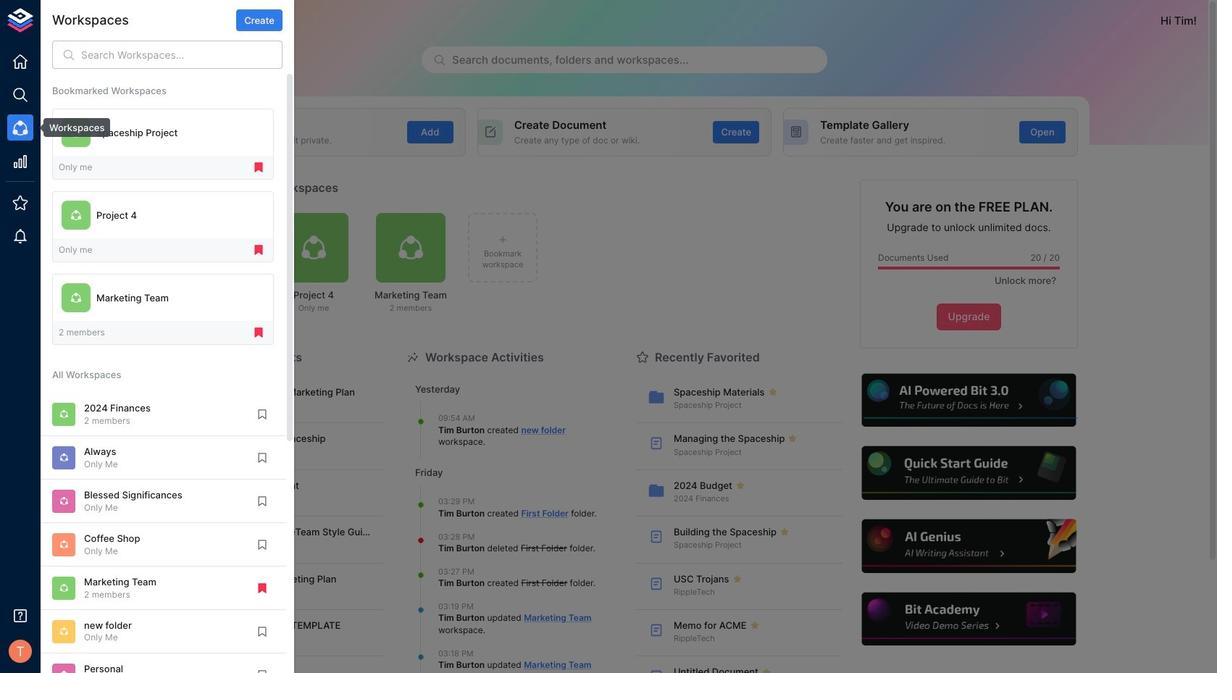 Task type: describe. For each thing, give the bounding box(es) containing it.
0 vertical spatial remove bookmark image
[[252, 161, 265, 174]]

1 bookmark image from the top
[[256, 452, 269, 465]]

3 help image from the top
[[861, 518, 1079, 575]]

4 help image from the top
[[861, 591, 1079, 648]]

Search Workspaces... text field
[[81, 41, 283, 69]]

bookmark image
[[256, 408, 269, 421]]

1 vertical spatial remove bookmark image
[[252, 326, 265, 339]]



Task type: locate. For each thing, give the bounding box(es) containing it.
bookmark image
[[256, 452, 269, 465], [256, 495, 269, 508], [256, 539, 269, 552], [256, 625, 269, 639], [256, 669, 269, 673]]

3 bookmark image from the top
[[256, 539, 269, 552]]

1 help image from the top
[[861, 372, 1079, 429]]

remove bookmark image
[[252, 161, 265, 174], [252, 326, 265, 339], [256, 582, 269, 595]]

2 vertical spatial remove bookmark image
[[256, 582, 269, 595]]

4 bookmark image from the top
[[256, 625, 269, 639]]

help image
[[861, 372, 1079, 429], [861, 445, 1079, 502], [861, 518, 1079, 575], [861, 591, 1079, 648]]

2 help image from the top
[[861, 445, 1079, 502]]

5 bookmark image from the top
[[256, 669, 269, 673]]

2 bookmark image from the top
[[256, 495, 269, 508]]

remove bookmark image
[[252, 244, 265, 257]]

tooltip
[[33, 118, 111, 137]]



Task type: vqa. For each thing, say whether or not it's contained in the screenshot.
Show Wiki icon
no



